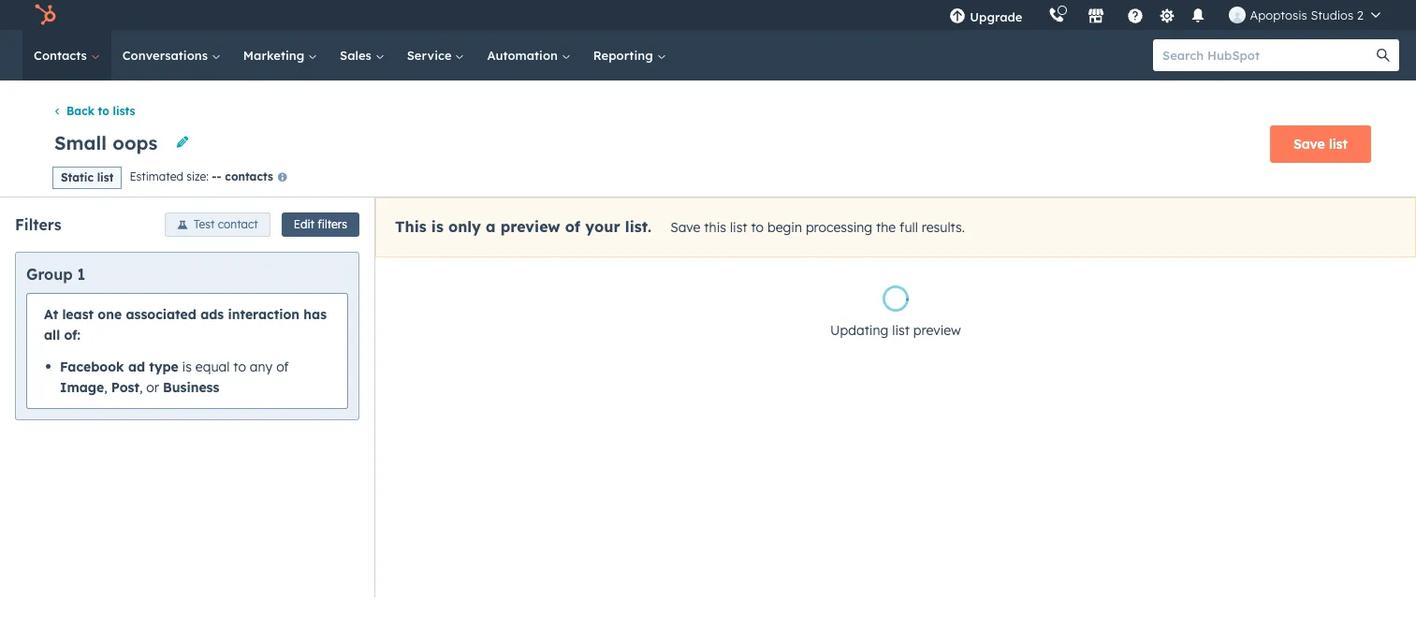Task type: vqa. For each thing, say whether or not it's contained in the screenshot.
'edit filters'
yes



Task type: describe. For each thing, give the bounding box(es) containing it.
equal
[[196, 358, 230, 375]]

edit filters
[[294, 217, 347, 231]]

apoptosis
[[1250, 7, 1308, 22]]

this
[[395, 217, 427, 236]]

1
[[77, 265, 85, 283]]

only
[[448, 217, 481, 236]]

marketing
[[243, 48, 308, 63]]

test contact button
[[165, 212, 270, 237]]

contacts
[[34, 48, 91, 63]]

facebook ad type is equal to any of image , post , or business
[[60, 358, 289, 396]]

save list banner
[[45, 120, 1372, 165]]

search image
[[1377, 49, 1390, 62]]

save list button
[[1270, 125, 1372, 163]]

automation
[[487, 48, 562, 63]]

filters
[[318, 217, 347, 231]]

save for save list
[[1294, 136, 1325, 152]]

save for save this list to begin processing the full results.
[[671, 219, 701, 236]]

page section element
[[0, 81, 1417, 196]]

test
[[194, 217, 215, 231]]

sales link
[[329, 30, 396, 81]]

help button
[[1120, 0, 1152, 30]]

business
[[163, 379, 219, 396]]

2 - from the left
[[217, 170, 222, 184]]

test contact
[[194, 217, 258, 231]]

updating
[[831, 322, 889, 339]]

Search HubSpot search field
[[1153, 39, 1383, 71]]

of inside facebook ad type is equal to any of image , post , or business
[[276, 358, 289, 375]]

back
[[66, 104, 94, 118]]

list for updating list preview
[[892, 322, 910, 339]]

post
[[111, 379, 139, 396]]

processing
[[806, 219, 873, 236]]

estimated
[[130, 170, 183, 184]]

apoptosis studios 2 button
[[1218, 0, 1392, 30]]

calling icon image
[[1049, 7, 1066, 24]]

is inside facebook ad type is equal to any of image , post , or business
[[182, 358, 192, 375]]

1 vertical spatial to
[[751, 219, 764, 236]]

updating list preview
[[831, 322, 961, 339]]

filters
[[15, 215, 62, 234]]

type
[[149, 358, 179, 375]]

image
[[60, 379, 104, 396]]

sales
[[340, 48, 375, 63]]

this
[[704, 219, 726, 236]]

marketing link
[[232, 30, 329, 81]]

apoptosis studios 2
[[1250, 7, 1364, 22]]

2 , from the left
[[139, 379, 143, 396]]

contact
[[218, 217, 258, 231]]

the
[[876, 219, 896, 236]]

tara schultz image
[[1230, 7, 1247, 23]]

list for save list
[[1329, 136, 1348, 152]]

list.
[[625, 217, 652, 236]]

marketplaces image
[[1088, 8, 1105, 25]]

reporting link
[[582, 30, 677, 81]]

conversations
[[122, 48, 211, 63]]

edit
[[294, 217, 315, 231]]

least
[[62, 306, 94, 323]]

a
[[486, 217, 496, 236]]

conversations link
[[111, 30, 232, 81]]



Task type: locate. For each thing, give the bounding box(es) containing it.
0 horizontal spatial of
[[276, 358, 289, 375]]

0 horizontal spatial save
[[671, 219, 701, 236]]

one
[[98, 306, 122, 323]]

1 horizontal spatial preview
[[914, 322, 961, 339]]

is
[[431, 217, 444, 236], [182, 358, 192, 375]]

2 horizontal spatial to
[[751, 219, 764, 236]]

list for static list
[[97, 170, 114, 184]]

back to lists link
[[52, 104, 135, 118]]

notifications button
[[1183, 0, 1215, 30]]

is right this
[[431, 217, 444, 236]]

1 horizontal spatial save
[[1294, 136, 1325, 152]]

help image
[[1128, 8, 1144, 25]]

, left post
[[104, 379, 107, 396]]

to left lists
[[98, 104, 109, 118]]

results.
[[922, 219, 965, 236]]

estimated size: -- contacts
[[130, 170, 273, 184]]

preview inside status
[[914, 322, 961, 339]]

preview right a
[[501, 217, 561, 236]]

settings link
[[1156, 5, 1179, 25]]

or
[[146, 379, 159, 396]]

0 horizontal spatial preview
[[501, 217, 561, 236]]

lists
[[113, 104, 135, 118]]

menu containing apoptosis studios 2
[[937, 0, 1394, 30]]

full
[[900, 219, 918, 236]]

1 horizontal spatial of
[[565, 217, 581, 236]]

facebook
[[60, 358, 124, 375]]

reporting
[[593, 48, 657, 63]]

1 , from the left
[[104, 379, 107, 396]]

at
[[44, 306, 58, 323]]

any
[[250, 358, 273, 375]]

,
[[104, 379, 107, 396], [139, 379, 143, 396]]

begin
[[768, 219, 802, 236]]

0 vertical spatial is
[[431, 217, 444, 236]]

to
[[98, 104, 109, 118], [751, 219, 764, 236], [233, 358, 246, 375]]

your
[[585, 217, 620, 236]]

service link
[[396, 30, 476, 81]]

of left your
[[565, 217, 581, 236]]

2
[[1357, 7, 1364, 22]]

1 horizontal spatial to
[[233, 358, 246, 375]]

, left or
[[139, 379, 143, 396]]

marketplaces button
[[1077, 0, 1116, 30]]

1 vertical spatial preview
[[914, 322, 961, 339]]

static list
[[61, 170, 114, 184]]

ad
[[128, 358, 145, 375]]

of:
[[64, 326, 81, 343]]

group
[[26, 265, 73, 283]]

hubspot image
[[34, 4, 56, 26]]

list inside 'save list' button
[[1329, 136, 1348, 152]]

group 1
[[26, 265, 85, 283]]

1 vertical spatial is
[[182, 358, 192, 375]]

is up business
[[182, 358, 192, 375]]

automation link
[[476, 30, 582, 81]]

back to lists
[[66, 104, 135, 118]]

0 horizontal spatial ,
[[104, 379, 107, 396]]

save this list to begin processing the full results.
[[671, 219, 965, 236]]

contacts link
[[22, 30, 111, 81]]

of
[[565, 217, 581, 236], [276, 358, 289, 375]]

has
[[304, 306, 327, 323]]

notifications image
[[1190, 8, 1207, 25]]

menu
[[937, 0, 1394, 30]]

to left any
[[233, 358, 246, 375]]

0 vertical spatial preview
[[501, 217, 561, 236]]

contacts
[[225, 170, 273, 184]]

settings image
[[1159, 8, 1176, 25]]

save inside 'save list' button
[[1294, 136, 1325, 152]]

list inside updating list preview status
[[892, 322, 910, 339]]

updating list preview status
[[823, 285, 969, 341]]

studios
[[1311, 7, 1354, 22]]

1 vertical spatial of
[[276, 358, 289, 375]]

this is only a preview of your list.
[[395, 217, 652, 236]]

upgrade
[[970, 9, 1023, 24]]

List name field
[[52, 130, 164, 156]]

preview
[[501, 217, 561, 236], [914, 322, 961, 339]]

0 vertical spatial to
[[98, 104, 109, 118]]

preview right updating
[[914, 322, 961, 339]]

0 vertical spatial of
[[565, 217, 581, 236]]

0 horizontal spatial is
[[182, 358, 192, 375]]

-
[[212, 170, 217, 184], [217, 170, 222, 184]]

menu item
[[1036, 0, 1040, 30]]

0 vertical spatial save
[[1294, 136, 1325, 152]]

calling icon button
[[1042, 3, 1073, 27]]

hubspot link
[[22, 4, 70, 26]]

associated
[[126, 306, 196, 323]]

save
[[1294, 136, 1325, 152], [671, 219, 701, 236]]

size:
[[186, 170, 209, 184]]

service
[[407, 48, 455, 63]]

interaction
[[228, 306, 300, 323]]

ads
[[200, 306, 224, 323]]

all
[[44, 326, 60, 343]]

upgrade image
[[950, 8, 967, 25]]

search button
[[1368, 39, 1400, 71]]

1 vertical spatial save
[[671, 219, 701, 236]]

0 horizontal spatial to
[[98, 104, 109, 118]]

1 horizontal spatial is
[[431, 217, 444, 236]]

1 - from the left
[[212, 170, 217, 184]]

of right any
[[276, 358, 289, 375]]

save list
[[1294, 136, 1348, 152]]

to inside facebook ad type is equal to any of image , post , or business
[[233, 358, 246, 375]]

1 horizontal spatial ,
[[139, 379, 143, 396]]

2 vertical spatial to
[[233, 358, 246, 375]]

static
[[61, 170, 94, 184]]

to left "begin"
[[751, 219, 764, 236]]

to inside 'page section' element
[[98, 104, 109, 118]]

list
[[1329, 136, 1348, 152], [97, 170, 114, 184], [730, 219, 748, 236], [892, 322, 910, 339]]

at least one associated ads interaction has all of:
[[44, 306, 327, 343]]

edit filters button
[[282, 212, 360, 237]]



